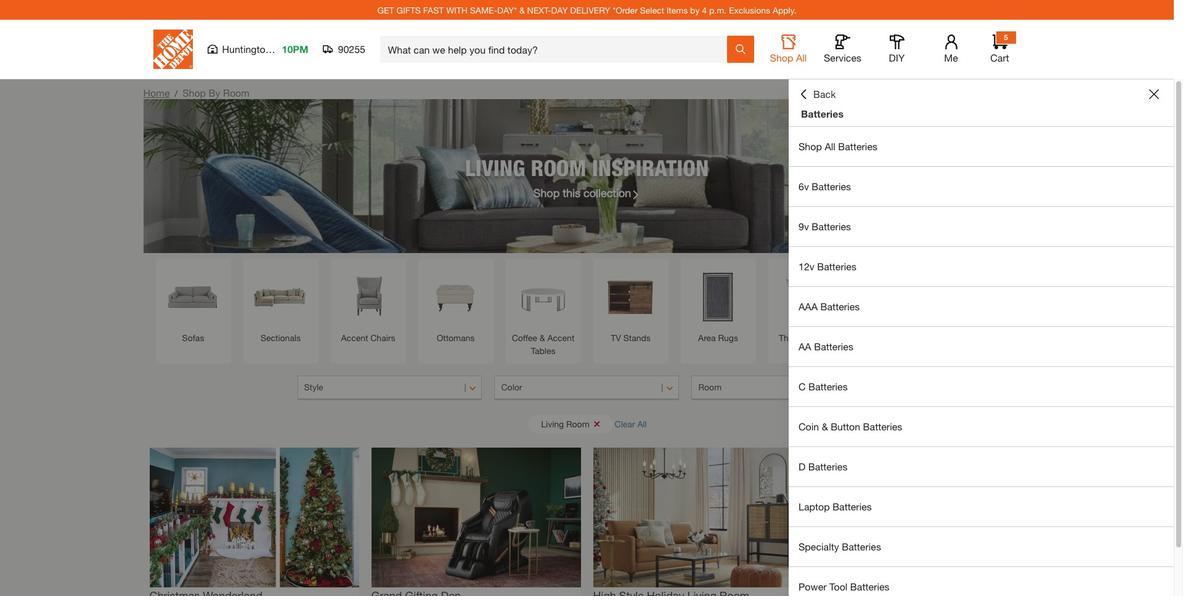 Task type: locate. For each thing, give the bounding box(es) containing it.
throw blankets image
[[862, 266, 925, 328]]

90255
[[338, 43, 365, 55]]

get gifts fast with same-day* & next-day delivery *order select items by 4 p.m. exclusions apply.
[[377, 5, 796, 15]]

& inside coffee & accent tables
[[540, 333, 545, 343]]

diy
[[889, 52, 905, 63]]

1 horizontal spatial accent
[[547, 333, 574, 343]]

ottomans image
[[424, 266, 487, 328]]

2 vertical spatial &
[[822, 421, 828, 433]]

room inside "button"
[[698, 382, 722, 393]]

style button
[[297, 376, 482, 401]]

batteries right 6v
[[812, 181, 851, 192]]

living room button
[[529, 415, 613, 433]]

batteries inside aa batteries link
[[814, 341, 853, 352]]

& inside menu
[[822, 421, 828, 433]]

0 vertical spatial living
[[465, 154, 525, 181]]

home link
[[143, 87, 170, 99]]

curtains & drapes image
[[949, 266, 1012, 328]]

specialty
[[799, 541, 839, 553]]

collection
[[584, 186, 631, 199]]

batteries inside laptop batteries link
[[833, 501, 872, 513]]

living for living room inspiration
[[465, 154, 525, 181]]

area rugs link
[[687, 266, 750, 344]]

coin & button batteries link
[[789, 407, 1174, 447]]

all up 6v batteries
[[825, 140, 835, 152]]

all inside button
[[796, 52, 807, 63]]

same-
[[470, 5, 497, 15]]

room down area
[[698, 382, 722, 393]]

& right coin at the right of the page
[[822, 421, 828, 433]]

batteries inside 6v batteries link
[[812, 181, 851, 192]]

clear
[[615, 419, 635, 429]]

1 horizontal spatial living
[[541, 419, 564, 429]]

batteries right 9v
[[812, 221, 851, 232]]

9v batteries
[[799, 221, 851, 232]]

9v batteries link
[[789, 207, 1174, 246]]

back button
[[799, 88, 836, 100]]

&
[[519, 5, 525, 15], [540, 333, 545, 343], [822, 421, 828, 433]]

batteries right 'aaa'
[[820, 301, 860, 312]]

all inside "button"
[[637, 419, 647, 429]]

2 stretchy image image from the left
[[371, 448, 581, 588]]

menu
[[789, 127, 1174, 596]]

next-
[[527, 5, 551, 15]]

1 vertical spatial &
[[540, 333, 545, 343]]

feedback link image
[[1166, 208, 1183, 275]]

0 horizontal spatial &
[[519, 5, 525, 15]]

specialty batteries
[[799, 541, 881, 553]]

5
[[1004, 33, 1008, 42]]

living room
[[541, 419, 589, 429]]

batteries
[[801, 108, 844, 120], [838, 140, 877, 152], [812, 181, 851, 192], [812, 221, 851, 232], [817, 261, 856, 272], [820, 301, 860, 312], [814, 341, 853, 352], [808, 381, 848, 393], [863, 421, 902, 433], [808, 461, 848, 473], [833, 501, 872, 513], [842, 541, 881, 553], [850, 581, 889, 593]]

room right by
[[223, 87, 250, 99]]

living
[[465, 154, 525, 181], [541, 419, 564, 429]]

living inside 'button'
[[541, 419, 564, 429]]

shop inside button
[[770, 52, 793, 63]]

1 horizontal spatial all
[[796, 52, 807, 63]]

1 horizontal spatial &
[[540, 333, 545, 343]]

gifts
[[397, 5, 421, 15]]

0 horizontal spatial all
[[637, 419, 647, 429]]

tool
[[829, 581, 847, 593]]

items
[[667, 5, 688, 15]]

shop
[[770, 52, 793, 63], [182, 87, 206, 99], [799, 140, 822, 152], [533, 186, 560, 199]]

sofas
[[182, 333, 204, 343]]

all for shop all
[[796, 52, 807, 63]]

all up back button
[[796, 52, 807, 63]]

1 accent from the left
[[341, 333, 368, 343]]

0 horizontal spatial accent
[[341, 333, 368, 343]]

2 horizontal spatial &
[[822, 421, 828, 433]]

aaa batteries
[[799, 301, 860, 312]]

batteries up 6v batteries
[[838, 140, 877, 152]]

the home depot logo image
[[153, 30, 193, 69]]

batteries for aaa batteries
[[820, 301, 860, 312]]

0 vertical spatial all
[[796, 52, 807, 63]]

coffee & accent tables link
[[512, 266, 575, 357]]

1 stretchy image image from the left
[[149, 448, 359, 588]]

area rugs
[[698, 333, 738, 343]]

6v batteries
[[799, 181, 851, 192]]

batteries inside coin & button batteries link
[[863, 421, 902, 433]]

tables
[[531, 346, 555, 356]]

tv stands image
[[599, 266, 662, 328]]

specialty batteries link
[[789, 527, 1174, 567]]

1 vertical spatial all
[[825, 140, 835, 152]]

day
[[551, 5, 568, 15]]

by
[[690, 5, 700, 15]]

batteries for 6v batteries
[[812, 181, 851, 192]]

select
[[640, 5, 664, 15]]

batteries for 9v batteries
[[812, 221, 851, 232]]

shop inside "link"
[[799, 140, 822, 152]]

sectionals
[[261, 333, 301, 343]]

12v batteries
[[799, 261, 856, 272]]

12v
[[799, 261, 814, 272]]

area
[[698, 333, 716, 343]]

all inside "link"
[[825, 140, 835, 152]]

batteries right the d
[[808, 461, 848, 473]]

1 vertical spatial living
[[541, 419, 564, 429]]

huntington
[[222, 43, 271, 55]]

shop up 6v
[[799, 140, 822, 152]]

& for coin & button batteries
[[822, 421, 828, 433]]

throw
[[779, 333, 803, 343]]

shop all batteries link
[[789, 127, 1174, 166]]

shop left this on the left
[[533, 186, 560, 199]]

batteries inside d batteries 'link'
[[808, 461, 848, 473]]

batteries inside specialty batteries link
[[842, 541, 881, 553]]

home
[[143, 87, 170, 99]]

clear all button
[[615, 413, 647, 436]]

90255 button
[[323, 43, 366, 55]]

batteries right tool
[[850, 581, 889, 593]]

exclusions
[[729, 5, 770, 15]]

cart 5
[[990, 33, 1009, 63]]

2 accent from the left
[[547, 333, 574, 343]]

throw pillows link
[[774, 266, 837, 344]]

batteries right the aa
[[814, 341, 853, 352]]

batteries inside the 12v batteries link
[[817, 261, 856, 272]]

services
[[824, 52, 861, 63]]

room down color 'button'
[[566, 419, 589, 429]]

stretchy image image
[[149, 448, 359, 588], [371, 448, 581, 588], [593, 448, 803, 588], [815, 448, 1024, 588]]

batteries inside shop all batteries "link"
[[838, 140, 877, 152]]

batteries right c
[[808, 381, 848, 393]]

shop right /
[[182, 87, 206, 99]]

batteries right 'specialty'
[[842, 541, 881, 553]]

day*
[[497, 5, 517, 15]]

aa
[[799, 341, 811, 352]]

& right day*
[[519, 5, 525, 15]]

menu containing shop all batteries
[[789, 127, 1174, 596]]

2 vertical spatial all
[[637, 419, 647, 429]]

batteries right laptop
[[833, 501, 872, 513]]

batteries for c batteries
[[808, 381, 848, 393]]

accent left chairs
[[341, 333, 368, 343]]

style
[[304, 382, 323, 393]]

batteries right button
[[863, 421, 902, 433]]

& up tables
[[540, 333, 545, 343]]

all for clear all
[[637, 419, 647, 429]]

batteries down 'back'
[[801, 108, 844, 120]]

sectionals link
[[249, 266, 312, 344]]

shop down apply.
[[770, 52, 793, 63]]

tv stands link
[[599, 266, 662, 344]]

laptop
[[799, 501, 830, 513]]

batteries inside c batteries 'link'
[[808, 381, 848, 393]]

0 horizontal spatial living
[[465, 154, 525, 181]]

sofas link
[[162, 266, 225, 344]]

batteries right the 12v
[[817, 261, 856, 272]]

2 horizontal spatial all
[[825, 140, 835, 152]]

all right clear
[[637, 419, 647, 429]]

9v
[[799, 221, 809, 232]]

color button
[[494, 376, 679, 401]]

batteries inside 9v batteries link
[[812, 221, 851, 232]]

accent
[[341, 333, 368, 343], [547, 333, 574, 343]]

batteries inside aaa batteries link
[[820, 301, 860, 312]]

coin & button batteries
[[799, 421, 902, 433]]

accent up tables
[[547, 333, 574, 343]]

room up this on the left
[[531, 154, 586, 181]]

power
[[799, 581, 827, 593]]

room button
[[692, 376, 876, 401]]

living room inspiration
[[465, 154, 709, 181]]



Task type: vqa. For each thing, say whether or not it's contained in the screenshot.
ship
no



Task type: describe. For each thing, give the bounding box(es) containing it.
6v
[[799, 181, 809, 192]]

shop all
[[770, 52, 807, 63]]

throw pillows
[[779, 333, 832, 343]]

What can we help you find today? search field
[[388, 36, 726, 62]]

tv stands
[[611, 333, 651, 343]]

batteries for d batteries
[[808, 461, 848, 473]]

button
[[831, 421, 860, 433]]

coffee
[[512, 333, 537, 343]]

4
[[702, 5, 707, 15]]

clear all
[[615, 419, 647, 429]]

accent chairs image
[[337, 266, 400, 328]]

shop for shop all
[[770, 52, 793, 63]]

ottomans link
[[424, 266, 487, 344]]

aa batteries link
[[789, 327, 1174, 367]]

me button
[[931, 35, 971, 64]]

c
[[799, 381, 806, 393]]

services button
[[823, 35, 862, 64]]

3 stretchy image image from the left
[[593, 448, 803, 588]]

with
[[446, 5, 468, 15]]

accent chairs link
[[337, 266, 400, 344]]

get
[[377, 5, 394, 15]]

this
[[563, 186, 580, 199]]

chairs
[[370, 333, 395, 343]]

living for living room
[[541, 419, 564, 429]]

sectionals image
[[249, 266, 312, 328]]

coin
[[799, 421, 819, 433]]

12v batteries link
[[789, 247, 1174, 287]]

d batteries link
[[789, 447, 1174, 487]]

tv
[[611, 333, 621, 343]]

rugs
[[718, 333, 738, 343]]

fast
[[423, 5, 444, 15]]

batteries inside 'power tool batteries' link
[[850, 581, 889, 593]]

sofas image
[[162, 266, 225, 328]]

pillows
[[805, 333, 832, 343]]

6v batteries link
[[789, 167, 1174, 206]]

c batteries
[[799, 381, 848, 393]]

delivery
[[570, 5, 610, 15]]

me
[[944, 52, 958, 63]]

coffee & accent tables
[[512, 333, 574, 356]]

shop for shop this collection
[[533, 186, 560, 199]]

shop all batteries
[[799, 140, 877, 152]]

huntington park
[[222, 43, 294, 55]]

stands
[[623, 333, 651, 343]]

laptop batteries link
[[789, 487, 1174, 527]]

back
[[813, 88, 836, 100]]

4 stretchy image image from the left
[[815, 448, 1024, 588]]

shop this collection link
[[533, 185, 640, 201]]

aa batteries
[[799, 341, 853, 352]]

aaa
[[799, 301, 818, 312]]

drawer close image
[[1149, 89, 1159, 99]]

diy button
[[877, 35, 917, 64]]

c batteries link
[[789, 367, 1174, 407]]

batteries for laptop batteries
[[833, 501, 872, 513]]

inspiration
[[592, 154, 709, 181]]

accent chairs
[[341, 333, 395, 343]]

cart
[[990, 52, 1009, 63]]

color
[[501, 382, 522, 393]]

d
[[799, 461, 806, 473]]

coffee & accent tables image
[[512, 266, 575, 328]]

power tool batteries
[[799, 581, 889, 593]]

throw pillows image
[[774, 266, 837, 328]]

laptop batteries
[[799, 501, 872, 513]]

room inside 'button'
[[566, 419, 589, 429]]

& for coffee & accent tables
[[540, 333, 545, 343]]

shop for shop all batteries
[[799, 140, 822, 152]]

shop this collection
[[533, 186, 631, 199]]

by
[[209, 87, 220, 99]]

/
[[175, 88, 178, 99]]

accent inside coffee & accent tables
[[547, 333, 574, 343]]

batteries for specialty batteries
[[842, 541, 881, 553]]

*order
[[613, 5, 638, 15]]

shop all button
[[769, 35, 808, 64]]

accent inside accent chairs link
[[341, 333, 368, 343]]

batteries for 12v batteries
[[817, 261, 856, 272]]

ottomans
[[437, 333, 475, 343]]

batteries for aa batteries
[[814, 341, 853, 352]]

park
[[274, 43, 294, 55]]

0 vertical spatial &
[[519, 5, 525, 15]]

home / shop by room
[[143, 87, 250, 99]]

aaa batteries link
[[789, 287, 1174, 327]]

d batteries
[[799, 461, 848, 473]]

apply.
[[773, 5, 796, 15]]

p.m.
[[709, 5, 726, 15]]

area rugs image
[[687, 266, 750, 328]]

all for shop all batteries
[[825, 140, 835, 152]]



